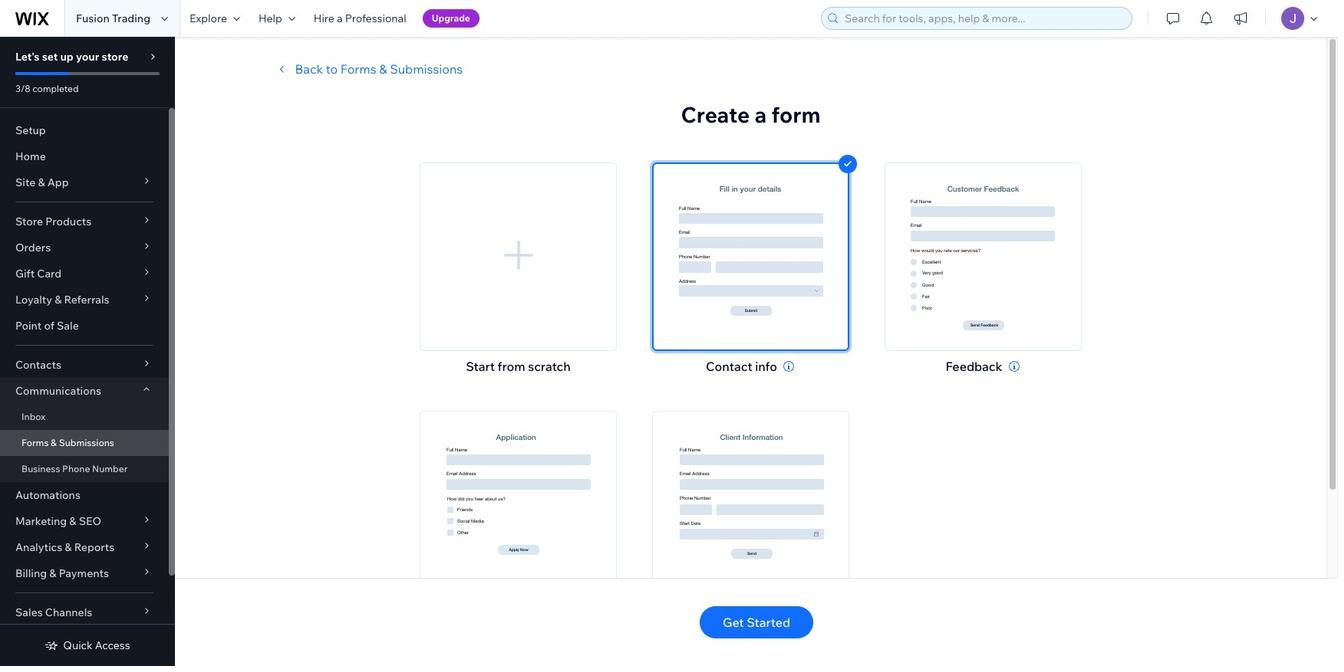 Task type: vqa. For each thing, say whether or not it's contained in the screenshot.
tutorial
no



Task type: describe. For each thing, give the bounding box(es) containing it.
set
[[42, 50, 58, 64]]

help
[[259, 12, 282, 25]]

back to forms & submissions
[[295, 61, 463, 77]]

contact info
[[706, 359, 777, 374]]

professional
[[345, 12, 406, 25]]

hire a professional link
[[304, 0, 416, 37]]

reports
[[74, 541, 114, 555]]

start from scratch
[[466, 359, 571, 374]]

channels
[[45, 606, 92, 620]]

submissions inside back to forms & submissions button
[[390, 61, 463, 77]]

quick access button
[[45, 639, 130, 653]]

seo
[[79, 515, 101, 529]]

start
[[466, 359, 495, 374]]

back
[[295, 61, 323, 77]]

sales channels
[[15, 606, 92, 620]]

feedback
[[946, 359, 1002, 374]]

Search for tools, apps, help & more... field
[[840, 8, 1127, 29]]

a for professional
[[337, 12, 343, 25]]

started
[[747, 615, 790, 631]]

forms & submissions link
[[0, 430, 169, 457]]

submissions inside forms & submissions link
[[59, 437, 114, 449]]

billing & payments button
[[0, 561, 169, 587]]

products
[[45, 215, 91, 229]]

store
[[102, 50, 128, 64]]

marketing
[[15, 515, 67, 529]]

site
[[15, 176, 35, 190]]

point of sale link
[[0, 313, 169, 339]]

explore
[[190, 12, 227, 25]]

number
[[92, 463, 128, 475]]

card
[[37, 267, 62, 281]]

gift card
[[15, 267, 62, 281]]

3/8 completed
[[15, 83, 79, 94]]

business
[[21, 463, 60, 475]]

get started button
[[700, 607, 813, 639]]

hire a professional
[[314, 12, 406, 25]]

up
[[60, 50, 74, 64]]

business phone number link
[[0, 457, 169, 483]]

point of sale
[[15, 319, 79, 333]]

sales
[[15, 606, 43, 620]]

billing & payments
[[15, 567, 109, 581]]

store products button
[[0, 209, 169, 235]]

contacts
[[15, 358, 61, 372]]

get
[[723, 615, 744, 631]]

inbox link
[[0, 404, 169, 430]]

app
[[47, 176, 69, 190]]

setup
[[15, 124, 46, 137]]

analytics & reports
[[15, 541, 114, 555]]

loyalty & referrals
[[15, 293, 109, 307]]

let's
[[15, 50, 40, 64]]

sidebar element
[[0, 37, 175, 667]]

marketing & seo button
[[0, 509, 169, 535]]

let's set up your store
[[15, 50, 128, 64]]

& for payments
[[49, 567, 56, 581]]

business phone number
[[21, 463, 128, 475]]

phone
[[62, 463, 90, 475]]

your
[[76, 50, 99, 64]]

marketing & seo
[[15, 515, 101, 529]]

payments
[[59, 567, 109, 581]]

scratch
[[528, 359, 571, 374]]

loyalty & referrals button
[[0, 287, 169, 313]]

analytics & reports button
[[0, 535, 169, 561]]

3/8
[[15, 83, 30, 94]]

store products
[[15, 215, 91, 229]]

site & app button
[[0, 170, 169, 196]]

help button
[[249, 0, 304, 37]]

& for app
[[38, 176, 45, 190]]

sales channels button
[[0, 600, 169, 626]]



Task type: locate. For each thing, give the bounding box(es) containing it.
orders
[[15, 241, 51, 255]]

forms right to
[[340, 61, 376, 77]]

home link
[[0, 143, 169, 170]]

upgrade
[[432, 12, 470, 24]]

form
[[772, 101, 821, 128]]

a
[[337, 12, 343, 25], [755, 101, 767, 128]]

forms & submissions
[[21, 437, 114, 449]]

sale
[[57, 319, 79, 333]]

create
[[681, 101, 750, 128]]

0 horizontal spatial a
[[337, 12, 343, 25]]

a left form
[[755, 101, 767, 128]]

setup link
[[0, 117, 169, 143]]

communications
[[15, 384, 101, 398]]

a for form
[[755, 101, 767, 128]]

&
[[379, 61, 387, 77], [38, 176, 45, 190], [55, 293, 62, 307], [51, 437, 57, 449], [69, 515, 76, 529], [65, 541, 72, 555], [49, 567, 56, 581]]

billing
[[15, 567, 47, 581]]

& for referrals
[[55, 293, 62, 307]]

forms down 'inbox'
[[21, 437, 49, 449]]

& down professional
[[379, 61, 387, 77]]

submissions down inbox link
[[59, 437, 114, 449]]

gift
[[15, 267, 35, 281]]

fusion
[[76, 12, 110, 25]]

get started
[[723, 615, 790, 631]]

& for seo
[[69, 515, 76, 529]]

to
[[326, 61, 338, 77]]

0 vertical spatial forms
[[340, 61, 376, 77]]

home
[[15, 150, 46, 163]]

& right billing
[[49, 567, 56, 581]]

access
[[95, 639, 130, 653]]

& up business
[[51, 437, 57, 449]]

1 vertical spatial forms
[[21, 437, 49, 449]]

& right loyalty
[[55, 293, 62, 307]]

1 vertical spatial submissions
[[59, 437, 114, 449]]

1 horizontal spatial a
[[755, 101, 767, 128]]

forms inside sidebar element
[[21, 437, 49, 449]]

contacts button
[[0, 352, 169, 378]]

a inside hire a professional link
[[337, 12, 343, 25]]

create a form
[[681, 101, 821, 128]]

from
[[498, 359, 525, 374]]

upgrade button
[[422, 9, 479, 28]]

& for submissions
[[51, 437, 57, 449]]

a right hire in the left of the page
[[337, 12, 343, 25]]

back to forms & submissions button
[[272, 60, 463, 78]]

& for reports
[[65, 541, 72, 555]]

1 horizontal spatial forms
[[340, 61, 376, 77]]

analytics
[[15, 541, 62, 555]]

forms inside button
[[340, 61, 376, 77]]

communications button
[[0, 378, 169, 404]]

site & app
[[15, 176, 69, 190]]

1 horizontal spatial submissions
[[390, 61, 463, 77]]

& left seo
[[69, 515, 76, 529]]

automations
[[15, 489, 81, 503]]

& right 'site'
[[38, 176, 45, 190]]

of
[[44, 319, 54, 333]]

quick
[[63, 639, 93, 653]]

& left reports
[[65, 541, 72, 555]]

hire
[[314, 12, 334, 25]]

1 vertical spatial a
[[755, 101, 767, 128]]

trading
[[112, 12, 150, 25]]

submissions
[[390, 61, 463, 77], [59, 437, 114, 449]]

info
[[755, 359, 777, 374]]

forms
[[340, 61, 376, 77], [21, 437, 49, 449]]

submissions down upgrade button
[[390, 61, 463, 77]]

fusion trading
[[76, 12, 150, 25]]

automations link
[[0, 483, 169, 509]]

0 vertical spatial submissions
[[390, 61, 463, 77]]

point
[[15, 319, 42, 333]]

0 vertical spatial a
[[337, 12, 343, 25]]

quick access
[[63, 639, 130, 653]]

store
[[15, 215, 43, 229]]

completed
[[32, 83, 79, 94]]

referrals
[[64, 293, 109, 307]]

loyalty
[[15, 293, 52, 307]]

0 horizontal spatial submissions
[[59, 437, 114, 449]]

inbox
[[21, 411, 46, 423]]

contact
[[706, 359, 752, 374]]

orders button
[[0, 235, 169, 261]]

& inside button
[[379, 61, 387, 77]]

0 horizontal spatial forms
[[21, 437, 49, 449]]

gift card button
[[0, 261, 169, 287]]



